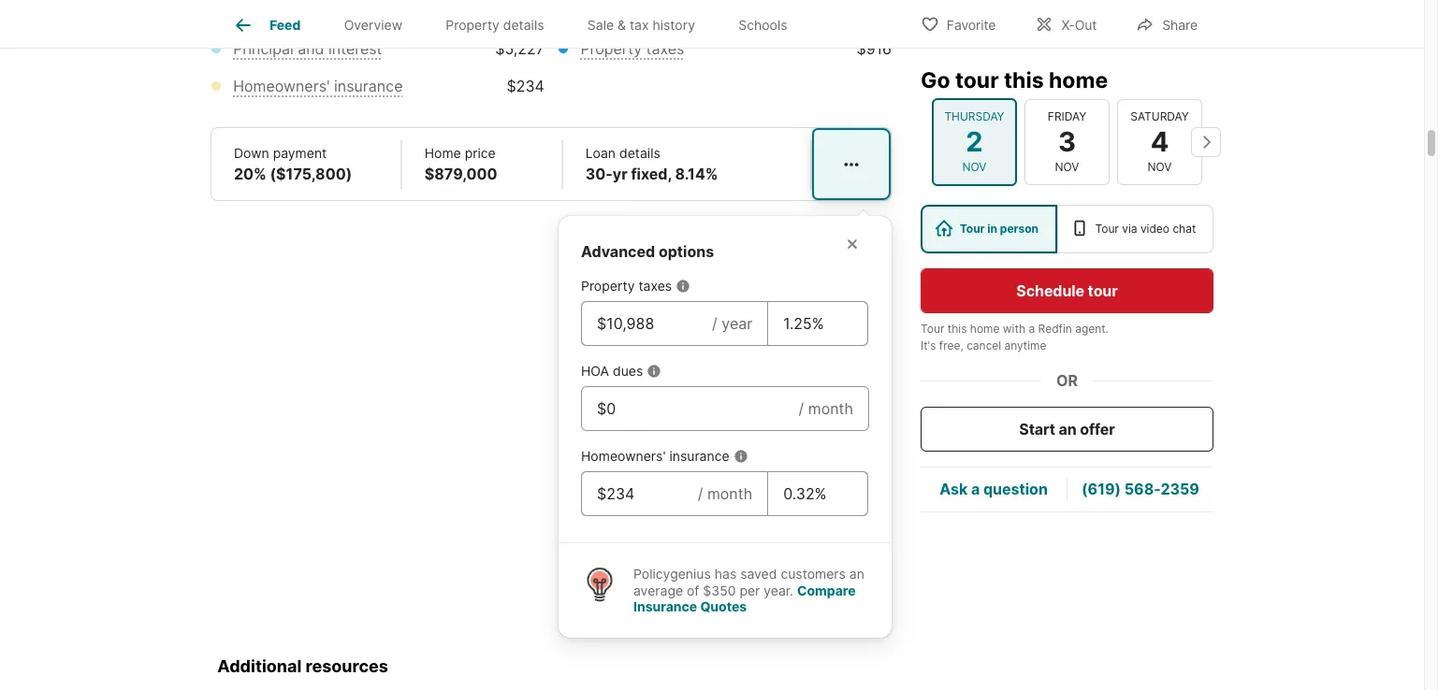 Task type: describe. For each thing, give the bounding box(es) containing it.
a inside tour this home with a redfin agent. it's free, cancel anytime
[[1029, 322, 1035, 336]]

friday 3 nov
[[1048, 109, 1087, 174]]

insurance
[[634, 599, 697, 615]]

x-out button
[[1020, 4, 1113, 43]]

home
[[425, 145, 461, 161]]

$350
[[703, 583, 736, 599]]

anytime
[[1005, 339, 1047, 353]]

loan
[[586, 145, 616, 161]]

share
[[1163, 16, 1198, 32]]

0 horizontal spatial a
[[971, 481, 980, 499]]

($175,800)
[[270, 165, 352, 184]]

/ for homeowners' insurance
[[698, 485, 703, 504]]

principal and interest link
[[233, 40, 382, 58]]

feed link
[[232, 14, 301, 37]]

month for dues
[[808, 400, 854, 419]]

thursday 2 nov
[[945, 109, 1005, 174]]

0 vertical spatial taxes
[[646, 40, 685, 58]]

dues
[[613, 364, 643, 379]]

and
[[298, 40, 324, 58]]

1 horizontal spatial homeowners'
[[581, 449, 666, 465]]

agent.
[[1076, 322, 1109, 336]]

interest
[[329, 40, 382, 58]]

or
[[1057, 372, 1078, 390]]

saturday 4 nov
[[1131, 109, 1189, 174]]

list box containing tour in person
[[921, 205, 1214, 254]]

home inside tour this home with a redfin agent. it's free, cancel anytime
[[970, 322, 1000, 336]]

down
[[234, 145, 269, 161]]

additional resources
[[217, 657, 388, 677]]

$5,227
[[495, 40, 545, 58]]

0 vertical spatial homeowners'
[[233, 77, 330, 96]]

overview
[[344, 17, 403, 33]]

schedule tour button
[[921, 269, 1214, 314]]

property for property taxes link
[[581, 40, 642, 58]]

tour for go
[[956, 67, 999, 94]]

tour for schedule
[[1088, 282, 1118, 300]]

(619) 568-2359 link
[[1082, 481, 1200, 499]]

sale
[[588, 17, 614, 33]]

out
[[1075, 16, 1097, 32]]

/ for property taxes
[[712, 315, 718, 334]]

tour inside tour this home with a redfin agent. it's free, cancel anytime
[[921, 322, 945, 336]]

per
[[740, 583, 760, 599]]

year
[[722, 315, 753, 334]]

schools tab
[[717, 3, 809, 48]]

question
[[984, 481, 1048, 499]]

tax
[[630, 17, 649, 33]]

property for property details tab
[[446, 17, 500, 33]]

hoa dues
[[581, 364, 643, 379]]

0 vertical spatial insurance
[[334, 77, 403, 96]]

2 vertical spatial property
[[581, 278, 635, 294]]

schedule
[[1017, 282, 1085, 300]]

feed
[[270, 17, 301, 33]]

(619) 568-2359
[[1082, 481, 1200, 499]]

tour in person
[[960, 222, 1039, 236]]

start an offer
[[1020, 420, 1115, 439]]

via
[[1122, 222, 1138, 236]]

start an offer button
[[921, 407, 1214, 452]]

offer
[[1080, 420, 1115, 439]]

ask
[[940, 481, 968, 499]]

property details tab
[[424, 3, 566, 48]]

favorite
[[947, 16, 996, 32]]

(619)
[[1082, 481, 1121, 499]]

1 horizontal spatial homeowners' insurance
[[581, 449, 730, 465]]

chat
[[1173, 222, 1196, 236]]

in
[[988, 222, 998, 236]]

schedule tour
[[1017, 282, 1118, 300]]

advanced options
[[581, 243, 714, 262]]

yr
[[613, 165, 628, 184]]

2359
[[1161, 481, 1200, 499]]

lightbulb icon image
[[581, 567, 619, 604]]

4
[[1151, 125, 1169, 158]]

advanced
[[581, 243, 655, 262]]

sale & tax history tab
[[566, 3, 717, 48]]

go tour this home
[[921, 67, 1108, 94]]

/ year
[[712, 315, 753, 334]]

8.14%
[[675, 165, 718, 184]]

schools
[[739, 17, 788, 33]]

price
[[465, 145, 496, 161]]

free,
[[940, 339, 964, 353]]

lightbulb icon element
[[581, 567, 634, 616]]

details for property details
[[503, 17, 544, 33]]

this inside tour this home with a redfin agent. it's free, cancel anytime
[[948, 322, 967, 336]]

thursday
[[945, 109, 1005, 123]]

with
[[1003, 322, 1026, 336]]

1 vertical spatial property taxes
[[581, 278, 672, 294]]

$879,000
[[425, 165, 498, 184]]

tour for tour in person
[[960, 222, 985, 236]]



Task type: locate. For each thing, give the bounding box(es) containing it.
nov inside thursday 2 nov
[[963, 160, 987, 174]]

tour this home with a redfin agent. it's free, cancel anytime
[[921, 322, 1109, 353]]

None text field
[[597, 313, 697, 335], [784, 313, 853, 335], [597, 398, 784, 421], [597, 483, 683, 506], [784, 483, 853, 506], [597, 313, 697, 335], [784, 313, 853, 335], [597, 398, 784, 421], [597, 483, 683, 506], [784, 483, 853, 506]]

a right ask
[[971, 481, 980, 499]]

0 vertical spatial tour
[[956, 67, 999, 94]]

0 vertical spatial /
[[712, 315, 718, 334]]

0 vertical spatial a
[[1029, 322, 1035, 336]]

property
[[446, 17, 500, 33], [581, 40, 642, 58], [581, 278, 635, 294]]

2
[[966, 125, 983, 158]]

property up $5,227
[[446, 17, 500, 33]]

homeowners' down dues
[[581, 449, 666, 465]]

tour for tour via video chat
[[1096, 222, 1119, 236]]

year.
[[764, 583, 794, 599]]

property details
[[446, 17, 544, 33]]

month
[[808, 400, 854, 419], [708, 485, 753, 504]]

1 vertical spatial property
[[581, 40, 642, 58]]

tour up thursday
[[956, 67, 999, 94]]

ask a question
[[940, 481, 1048, 499]]

tab list
[[211, 0, 824, 48]]

0 horizontal spatial tour
[[956, 67, 999, 94]]

1 vertical spatial taxes
[[639, 278, 672, 294]]

details for loan details 30-yr fixed, 8.14%
[[620, 145, 661, 161]]

0 horizontal spatial homeowners' insurance
[[233, 77, 403, 96]]

1 vertical spatial home
[[970, 322, 1000, 336]]

1 vertical spatial details
[[620, 145, 661, 161]]

0 horizontal spatial / month
[[698, 485, 753, 504]]

tour
[[960, 222, 985, 236], [1096, 222, 1119, 236], [921, 322, 945, 336]]

home up the friday on the top of the page
[[1049, 67, 1108, 94]]

nov inside saturday 4 nov
[[1148, 160, 1172, 174]]

568-
[[1125, 481, 1161, 499]]

taxes down advanced options
[[639, 278, 672, 294]]

down payment 20% ($175,800)
[[234, 145, 352, 184]]

1 vertical spatial homeowners' insurance
[[581, 449, 730, 465]]

an up compare
[[850, 567, 865, 583]]

an inside the policygenius has saved customers an average of $350 per year.
[[850, 567, 865, 583]]

share button
[[1121, 4, 1214, 43]]

this
[[1004, 67, 1044, 94], [948, 322, 967, 336]]

1 vertical spatial /
[[799, 400, 804, 419]]

details
[[503, 17, 544, 33], [620, 145, 661, 161]]

resources
[[306, 657, 388, 677]]

overview tab
[[322, 3, 424, 48]]

property down sale
[[581, 40, 642, 58]]

home price $879,000
[[425, 145, 498, 184]]

None button
[[932, 98, 1017, 186], [1025, 99, 1110, 185], [1118, 99, 1203, 185], [932, 98, 1017, 186], [1025, 99, 1110, 185], [1118, 99, 1203, 185]]

sale & tax history
[[588, 17, 695, 33]]

0 horizontal spatial nov
[[963, 160, 987, 174]]

a
[[1029, 322, 1035, 336], [971, 481, 980, 499]]

saturday
[[1131, 109, 1189, 123]]

ask a question link
[[940, 481, 1048, 499]]

1 horizontal spatial nov
[[1055, 160, 1080, 174]]

0 horizontal spatial an
[[850, 567, 865, 583]]

1 horizontal spatial tour
[[1088, 282, 1118, 300]]

/ for hoa dues
[[799, 400, 804, 419]]

policygenius
[[634, 567, 711, 583]]

0 vertical spatial home
[[1049, 67, 1108, 94]]

tour up agent.
[[1088, 282, 1118, 300]]

/
[[712, 315, 718, 334], [799, 400, 804, 419], [698, 485, 703, 504]]

homeowners' insurance down dues
[[581, 449, 730, 465]]

1 vertical spatial insurance
[[670, 449, 730, 465]]

tour inside option
[[960, 222, 985, 236]]

saved
[[740, 567, 777, 583]]

details up $5,227
[[503, 17, 544, 33]]

1 horizontal spatial a
[[1029, 322, 1035, 336]]

$916
[[857, 40, 892, 58]]

homeowners' down principal
[[233, 77, 330, 96]]

0 horizontal spatial details
[[503, 17, 544, 33]]

1 vertical spatial a
[[971, 481, 980, 499]]

compare insurance quotes link
[[634, 583, 856, 615]]

property taxes
[[581, 40, 685, 58], [581, 278, 672, 294]]

quotes
[[700, 599, 747, 615]]

property taxes link
[[581, 40, 685, 58]]

2 horizontal spatial tour
[[1096, 222, 1119, 236]]

$234
[[507, 77, 545, 96]]

0 horizontal spatial tour
[[921, 322, 945, 336]]

tour inside option
[[1096, 222, 1119, 236]]

options
[[659, 243, 714, 262]]

1 horizontal spatial home
[[1049, 67, 1108, 94]]

1 horizontal spatial / month
[[799, 400, 854, 419]]

tooltip
[[559, 202, 1240, 638]]

friday
[[1048, 109, 1087, 123]]

month for insurance
[[708, 485, 753, 504]]

compare
[[797, 583, 856, 599]]

redfin
[[1039, 322, 1072, 336]]

1 vertical spatial this
[[948, 322, 967, 336]]

details inside property details tab
[[503, 17, 544, 33]]

1 vertical spatial an
[[850, 567, 865, 583]]

2 vertical spatial /
[[698, 485, 703, 504]]

compare insurance quotes
[[634, 583, 856, 615]]

2 horizontal spatial /
[[799, 400, 804, 419]]

insurance
[[334, 77, 403, 96], [670, 449, 730, 465]]

nov for 2
[[963, 160, 987, 174]]

taxes down history
[[646, 40, 685, 58]]

home
[[1049, 67, 1108, 94], [970, 322, 1000, 336]]

an
[[1059, 420, 1077, 439], [850, 567, 865, 583]]

1 vertical spatial homeowners'
[[581, 449, 666, 465]]

1 horizontal spatial month
[[808, 400, 854, 419]]

0 horizontal spatial homeowners'
[[233, 77, 330, 96]]

tooltip containing advanced options
[[559, 202, 1240, 638]]

principal and interest
[[233, 40, 382, 58]]

tour via video chat option
[[1057, 205, 1214, 254]]

2 horizontal spatial nov
[[1148, 160, 1172, 174]]

cancel
[[967, 339, 1002, 353]]

1 vertical spatial / month
[[698, 485, 753, 504]]

property taxes down 'advanced'
[[581, 278, 672, 294]]

0 vertical spatial property
[[446, 17, 500, 33]]

video
[[1141, 222, 1170, 236]]

this up free,
[[948, 322, 967, 336]]

1 vertical spatial tour
[[1088, 282, 1118, 300]]

has
[[715, 567, 737, 583]]

favorite button
[[905, 4, 1012, 43]]

1 horizontal spatial insurance
[[670, 449, 730, 465]]

&
[[618, 17, 626, 33]]

0 vertical spatial month
[[808, 400, 854, 419]]

0 horizontal spatial /
[[698, 485, 703, 504]]

tour left in
[[960, 222, 985, 236]]

nov for 4
[[1148, 160, 1172, 174]]

a right with
[[1029, 322, 1035, 336]]

nov
[[963, 160, 987, 174], [1055, 160, 1080, 174], [1148, 160, 1172, 174]]

start
[[1020, 420, 1056, 439]]

history
[[653, 17, 695, 33]]

payment
[[273, 145, 327, 161]]

0 vertical spatial property taxes
[[581, 40, 685, 58]]

homeowners' insurance link
[[233, 77, 403, 96]]

of
[[687, 583, 700, 599]]

3
[[1059, 125, 1076, 158]]

1 horizontal spatial tour
[[960, 222, 985, 236]]

1 horizontal spatial details
[[620, 145, 661, 161]]

0 vertical spatial homeowners' insurance
[[233, 77, 403, 96]]

nov down 3
[[1055, 160, 1080, 174]]

nov for 3
[[1055, 160, 1080, 174]]

nov down 4
[[1148, 160, 1172, 174]]

property inside tab
[[446, 17, 500, 33]]

20%
[[234, 165, 267, 184]]

tour via video chat
[[1096, 222, 1196, 236]]

an left offer
[[1059, 420, 1077, 439]]

homeowners' insurance
[[233, 77, 403, 96], [581, 449, 730, 465]]

policygenius has saved customers an average of $350 per year.
[[634, 567, 865, 599]]

home up cancel
[[970, 322, 1000, 336]]

property down 'advanced'
[[581, 278, 635, 294]]

fixed,
[[631, 165, 672, 184]]

next image
[[1191, 127, 1221, 157]]

x-out
[[1062, 16, 1097, 32]]

hoa
[[581, 364, 609, 379]]

/ month
[[799, 400, 854, 419], [698, 485, 753, 504]]

0 vertical spatial an
[[1059, 420, 1077, 439]]

x-
[[1062, 16, 1075, 32]]

details inside loan details 30-yr fixed, 8.14%
[[620, 145, 661, 161]]

loan details 30-yr fixed, 8.14%
[[586, 145, 718, 184]]

0 vertical spatial details
[[503, 17, 544, 33]]

0 horizontal spatial month
[[708, 485, 753, 504]]

0 horizontal spatial insurance
[[334, 77, 403, 96]]

1 horizontal spatial this
[[1004, 67, 1044, 94]]

taxes
[[646, 40, 685, 58], [639, 278, 672, 294]]

an inside button
[[1059, 420, 1077, 439]]

tab list containing feed
[[211, 0, 824, 48]]

0 vertical spatial this
[[1004, 67, 1044, 94]]

additional
[[217, 657, 302, 677]]

0 horizontal spatial home
[[970, 322, 1000, 336]]

2 nov from the left
[[1055, 160, 1080, 174]]

average
[[634, 583, 683, 599]]

3 nov from the left
[[1148, 160, 1172, 174]]

/ month for homeowners' insurance
[[698, 485, 753, 504]]

list box
[[921, 205, 1214, 254]]

homeowners' insurance down and
[[233, 77, 403, 96]]

homeowners'
[[233, 77, 330, 96], [581, 449, 666, 465]]

nov inside friday 3 nov
[[1055, 160, 1080, 174]]

tour left the via
[[1096, 222, 1119, 236]]

property taxes down tax
[[581, 40, 685, 58]]

1 vertical spatial month
[[708, 485, 753, 504]]

details up fixed,
[[620, 145, 661, 161]]

1 nov from the left
[[963, 160, 987, 174]]

nov down 2
[[963, 160, 987, 174]]

0 horizontal spatial this
[[948, 322, 967, 336]]

0 vertical spatial / month
[[799, 400, 854, 419]]

tour up it's
[[921, 322, 945, 336]]

tour inside button
[[1088, 282, 1118, 300]]

1 horizontal spatial /
[[712, 315, 718, 334]]

1 horizontal spatial an
[[1059, 420, 1077, 439]]

tour in person option
[[921, 205, 1057, 254]]

/ month for hoa dues
[[799, 400, 854, 419]]

person
[[1000, 222, 1039, 236]]

30-
[[586, 165, 613, 184]]

this up thursday
[[1004, 67, 1044, 94]]

it's
[[921, 339, 936, 353]]



Task type: vqa. For each thing, say whether or not it's contained in the screenshot.
All
no



